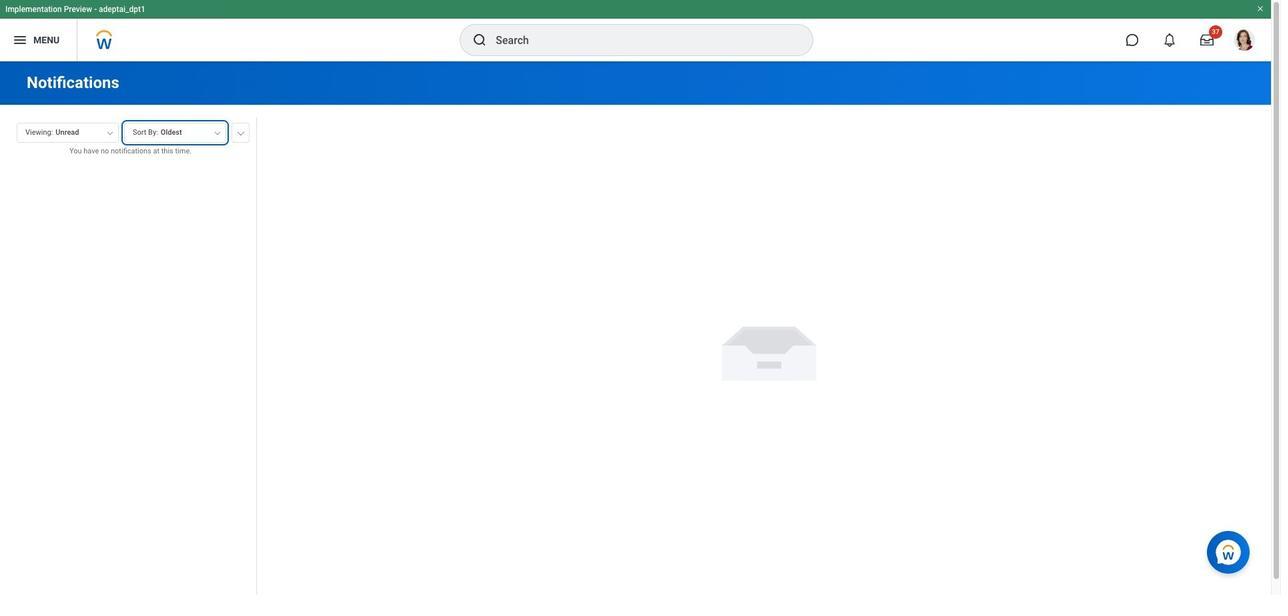 Task type: vqa. For each thing, say whether or not it's contained in the screenshot.
READING PANE region
yes



Task type: describe. For each thing, give the bounding box(es) containing it.
inbox items list box
[[0, 167, 256, 595]]

justify image
[[12, 32, 28, 48]]

notifications large image
[[1163, 33, 1177, 47]]

profile logan mcneil image
[[1234, 29, 1255, 53]]

search image
[[472, 32, 488, 48]]



Task type: locate. For each thing, give the bounding box(es) containing it.
more image
[[237, 129, 245, 135]]

Search Workday  search field
[[496, 25, 786, 55]]

close environment banner image
[[1257, 5, 1265, 13]]

inbox large image
[[1201, 33, 1214, 47]]

main content
[[0, 61, 1271, 595]]

banner
[[0, 0, 1271, 61]]

tab panel
[[0, 117, 256, 595]]

reading pane region
[[267, 105, 1271, 595]]



